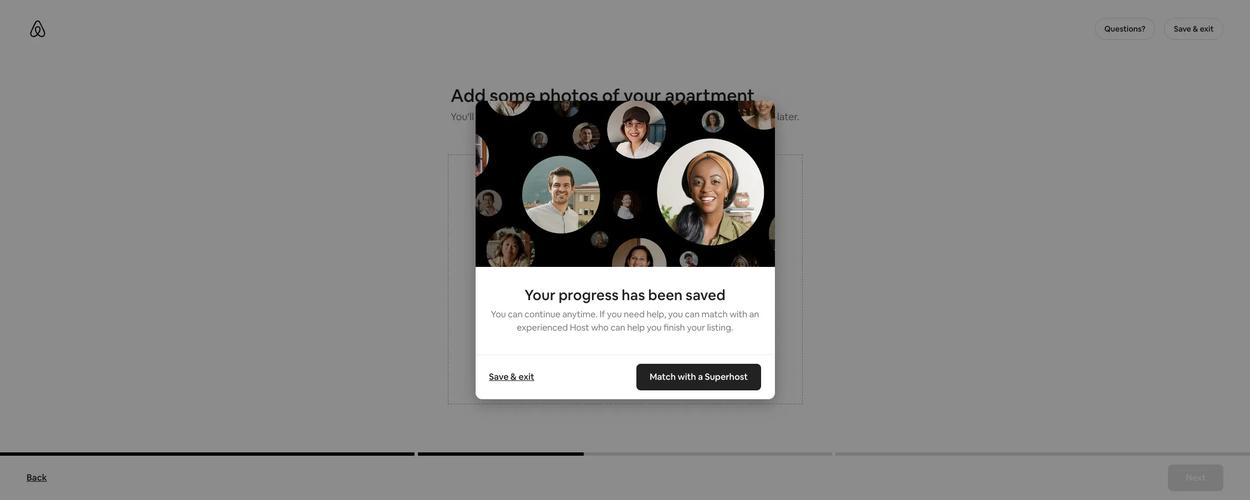 Task type: vqa. For each thing, say whether or not it's contained in the screenshot.
bottommost Need
yes



Task type: describe. For each thing, give the bounding box(es) containing it.
more
[[671, 110, 695, 123]]

photos up get
[[539, 84, 598, 107]]

an
[[749, 309, 759, 320]]

match
[[650, 372, 676, 383]]

can inside add some photos of your apartment you'll need 5 photos to get started. you can add more or make changes later.
[[632, 110, 648, 123]]

1 horizontal spatial you
[[647, 322, 662, 334]]

who
[[591, 322, 609, 334]]

can left continue
[[508, 309, 523, 320]]

at
[[608, 305, 616, 317]]

help,
[[647, 309, 666, 320]]

has
[[622, 286, 645, 305]]

0 horizontal spatial save & exit
[[489, 372, 534, 383]]

your
[[525, 286, 556, 305]]

need inside your progress has been saved you can continue anytime. if you need help, you can match with an experienced host who can help you finish your listing.
[[624, 309, 645, 320]]

host
[[570, 322, 589, 334]]

you'll
[[451, 110, 474, 123]]

add some photos of your apartment you'll need 5 photos to get started. you can add more or make changes later.
[[451, 84, 800, 123]]

back button
[[21, 467, 52, 490]]

can down at
[[611, 322, 625, 334]]

match with a superhost button
[[637, 364, 762, 391]]

save inside "save & exit" link
[[489, 372, 508, 383]]

0 horizontal spatial you
[[607, 309, 622, 320]]

from
[[608, 349, 626, 359]]

help
[[627, 322, 645, 334]]

add
[[451, 84, 486, 107]]

later.
[[777, 110, 800, 123]]

choose
[[575, 305, 606, 317]]

to
[[544, 110, 554, 123]]

drag
[[561, 286, 589, 302]]

need inside add some photos of your apartment you'll need 5 photos to get started. you can add more or make changes later.
[[476, 110, 500, 123]]

photos left to
[[510, 110, 542, 123]]

make
[[709, 110, 734, 123]]

continue
[[525, 309, 561, 320]]

match
[[702, 309, 728, 320]]

with inside your progress has been saved you can continue anytime. if you need help, you can match with an experienced host who can help you finish your listing.
[[730, 309, 748, 320]]

device
[[646, 349, 670, 359]]

upload from your device button
[[580, 349, 670, 360]]

match with a superhost
[[650, 372, 748, 383]]

your inside your progress has been saved you can continue anytime. if you need help, you can match with an experienced host who can help you finish your listing.
[[687, 322, 705, 334]]



Task type: locate. For each thing, give the bounding box(es) containing it.
1 horizontal spatial save
[[1174, 24, 1191, 34]]

1 vertical spatial 5
[[640, 305, 645, 317]]

questions? button
[[1095, 18, 1156, 40]]

been
[[648, 286, 683, 305]]

here
[[663, 286, 689, 302]]

your progress has been saved you can continue anytime. if you need help, you can match with an experienced host who can help you finish your listing.
[[491, 286, 759, 334]]

1 vertical spatial save & exit
[[489, 372, 534, 383]]

your inside add some photos of your apartment you'll need 5 photos to get started. you can add more or make changes later.
[[624, 84, 661, 107]]

0 horizontal spatial &
[[510, 372, 517, 383]]

your up at
[[592, 286, 618, 302]]

you left continue
[[491, 309, 506, 320]]

1 vertical spatial save
[[489, 372, 508, 383]]

2 horizontal spatial you
[[668, 309, 683, 320]]

can left add
[[632, 110, 648, 123]]

1 horizontal spatial exit
[[1200, 24, 1214, 34]]

1 vertical spatial exit
[[518, 372, 534, 383]]

1 horizontal spatial with
[[730, 309, 748, 320]]

add
[[651, 110, 668, 123]]

0 horizontal spatial with
[[678, 372, 697, 383]]

experienced
[[517, 322, 568, 334]]

your inside drag your photos here choose at least 5 photos
[[592, 286, 618, 302]]

next
[[1186, 472, 1206, 484]]

some
[[490, 84, 536, 107]]

with left a
[[678, 372, 697, 383]]

5 right least
[[640, 305, 645, 317]]

progress
[[559, 286, 619, 305]]

0 vertical spatial save & exit
[[1174, 24, 1214, 34]]

save & exit button
[[1165, 18, 1224, 40]]

you
[[607, 309, 622, 320], [668, 309, 683, 320], [647, 322, 662, 334]]

0 vertical spatial &
[[1193, 24, 1199, 34]]

changes
[[736, 110, 775, 123]]

photos down been
[[647, 305, 675, 317]]

upload
[[580, 349, 607, 359]]

photos up least
[[620, 286, 661, 302]]

you down of
[[613, 110, 630, 123]]

0 horizontal spatial exit
[[518, 372, 534, 383]]

save inside save & exit button
[[1174, 24, 1191, 34]]

least
[[618, 305, 638, 317]]

your
[[624, 84, 661, 107], [592, 286, 618, 302], [687, 322, 705, 334], [628, 349, 644, 359]]

5 down some
[[502, 110, 507, 123]]

drag your photos here choose at least 5 photos
[[561, 286, 689, 317]]

exit inside button
[[1200, 24, 1214, 34]]

apartment
[[665, 84, 755, 107]]

listing.
[[707, 322, 733, 334]]

you inside add some photos of your apartment you'll need 5 photos to get started. you can add more or make changes later.
[[613, 110, 630, 123]]

need right you'll
[[476, 110, 500, 123]]

you right 'if'
[[607, 309, 622, 320]]

saved
[[686, 286, 726, 305]]

0 horizontal spatial 5
[[502, 110, 507, 123]]

1 vertical spatial with
[[678, 372, 697, 383]]

save & exit link
[[483, 367, 540, 389]]

0 horizontal spatial save
[[489, 372, 508, 383]]

5 inside add some photos of your apartment you'll need 5 photos to get started. you can add more or make changes later.
[[502, 110, 507, 123]]

photos
[[539, 84, 598, 107], [510, 110, 542, 123], [620, 286, 661, 302], [647, 305, 675, 317]]

your right finish
[[687, 322, 705, 334]]

1 horizontal spatial need
[[624, 309, 645, 320]]

0 vertical spatial save
[[1174, 24, 1191, 34]]

your up add
[[624, 84, 661, 107]]

0 vertical spatial 5
[[502, 110, 507, 123]]

1 vertical spatial need
[[624, 309, 645, 320]]

get
[[556, 110, 572, 123]]

1 horizontal spatial you
[[613, 110, 630, 123]]

your inside button
[[628, 349, 644, 359]]

0 vertical spatial with
[[730, 309, 748, 320]]

next button
[[1168, 465, 1224, 492]]

0 horizontal spatial need
[[476, 110, 500, 123]]

need
[[476, 110, 500, 123], [624, 309, 645, 320]]

with
[[730, 309, 748, 320], [678, 372, 697, 383]]

5 inside drag your photos here choose at least 5 photos
[[640, 305, 645, 317]]

back
[[27, 472, 47, 484]]

save & exit
[[1174, 24, 1214, 34], [489, 372, 534, 383]]

0 vertical spatial you
[[613, 110, 630, 123]]

0 horizontal spatial you
[[491, 309, 506, 320]]

can
[[632, 110, 648, 123], [508, 309, 523, 320], [685, 309, 700, 320], [611, 322, 625, 334]]

1 vertical spatial you
[[491, 309, 506, 320]]

save
[[1174, 24, 1191, 34], [489, 372, 508, 383]]

you up finish
[[668, 309, 683, 320]]

1 horizontal spatial &
[[1193, 24, 1199, 34]]

you
[[613, 110, 630, 123], [491, 309, 506, 320]]

1 horizontal spatial 5
[[640, 305, 645, 317]]

you down help,
[[647, 322, 662, 334]]

can up finish
[[685, 309, 700, 320]]

questions?
[[1105, 24, 1146, 34]]

your right from
[[628, 349, 644, 359]]

anytime.
[[563, 309, 598, 320]]

you inside your progress has been saved you can continue anytime. if you need help, you can match with an experienced host who can help you finish your listing.
[[491, 309, 506, 320]]

superhost
[[705, 372, 748, 383]]

1 vertical spatial &
[[510, 372, 517, 383]]

started.
[[574, 110, 610, 123]]

a
[[698, 372, 703, 383]]

exit
[[1200, 24, 1214, 34], [518, 372, 534, 383]]

if
[[600, 309, 605, 320]]

upload from your device
[[580, 349, 670, 359]]

finish
[[664, 322, 685, 334]]

with left an
[[730, 309, 748, 320]]

or
[[697, 110, 707, 123]]

need up help on the right bottom of the page
[[624, 309, 645, 320]]

0 vertical spatial exit
[[1200, 24, 1214, 34]]

save & exit inside button
[[1174, 24, 1214, 34]]

of
[[602, 84, 620, 107]]

& inside button
[[1193, 24, 1199, 34]]

1 horizontal spatial save & exit
[[1174, 24, 1214, 34]]

&
[[1193, 24, 1199, 34], [510, 372, 517, 383]]

0 vertical spatial need
[[476, 110, 500, 123]]

with inside button
[[678, 372, 697, 383]]

5
[[502, 110, 507, 123], [640, 305, 645, 317]]



